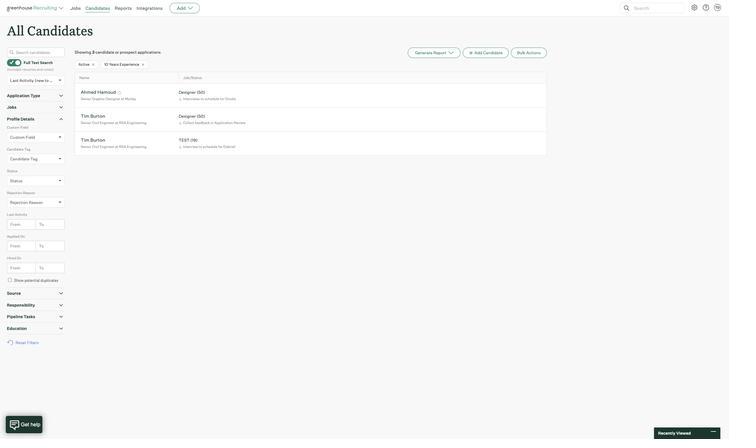 Task type: describe. For each thing, give the bounding box(es) containing it.
0 vertical spatial field
[[20, 125, 28, 130]]

to for hired on
[[39, 265, 44, 270]]

profile details
[[7, 117, 34, 121]]

td button
[[715, 4, 722, 11]]

0 vertical spatial status
[[7, 169, 18, 173]]

0 horizontal spatial application
[[7, 93, 30, 98]]

designer for designer (50) collect feedback in application review
[[179, 114, 196, 119]]

show
[[14, 278, 24, 283]]

to for interview
[[199, 145, 202, 149]]

to for (new
[[45, 78, 49, 83]]

custom field element
[[7, 125, 65, 147]]

all candidates
[[7, 22, 93, 39]]

application inside designer (50) collect feedback in application review
[[215, 121, 233, 125]]

3
[[92, 50, 95, 55]]

last for last activity
[[7, 212, 14, 217]]

bulk actions link
[[511, 48, 547, 58]]

from for last
[[10, 222, 20, 227]]

education
[[7, 326, 27, 331]]

resumes
[[22, 67, 36, 72]]

1 vertical spatial candidates
[[27, 22, 93, 39]]

responsibility
[[7, 303, 35, 308]]

actions
[[527, 50, 541, 55]]

designer (50) interviews to schedule for onsite
[[179, 90, 236, 101]]

last activity (new to old)
[[10, 78, 57, 83]]

Search text field
[[633, 4, 680, 12]]

senior graphic designer at morley
[[81, 97, 136, 101]]

showing 3 candidate or prospect applications
[[75, 50, 161, 55]]

(includes
[[7, 67, 22, 72]]

tim burton link for test
[[81, 137, 105, 144]]

1 vertical spatial custom
[[10, 135, 25, 140]]

on for applied on
[[20, 234, 25, 239]]

candidate
[[95, 50, 114, 55]]

graphic
[[92, 97, 105, 101]]

add candidate link
[[463, 48, 509, 58]]

show potential duplicates
[[14, 278, 58, 283]]

senior for designer (50)
[[81, 121, 91, 125]]

reset
[[16, 340, 26, 345]]

1 vertical spatial tag
[[30, 156, 38, 161]]

senior for test (19)
[[81, 145, 91, 149]]

profile
[[7, 117, 20, 121]]

1 vertical spatial designer
[[106, 97, 120, 101]]

tim burton senior civil engineer at rsa engineering for test
[[81, 137, 147, 149]]

0 vertical spatial candidates
[[86, 5, 110, 11]]

review
[[234, 121, 246, 125]]

prospect
[[120, 50, 137, 55]]

checkmark image
[[10, 60, 14, 64]]

full text search (includes resumes and notes)
[[7, 60, 54, 72]]

integrations link
[[137, 5, 163, 11]]

interviews
[[183, 97, 200, 101]]

engineer for test (19)
[[100, 145, 114, 149]]

collect feedback in application review link
[[178, 120, 247, 126]]

reports link
[[115, 5, 132, 11]]

2 vertical spatial candidate
[[10, 156, 30, 161]]

schedule for (50)
[[205, 97, 219, 101]]

(50) for designer (50) collect feedback in application review
[[197, 114, 205, 119]]

hired
[[7, 256, 16, 260]]

applied
[[7, 234, 20, 239]]

1 vertical spatial candidate tag
[[10, 156, 38, 161]]

morley
[[125, 97, 136, 101]]

bulk actions
[[517, 50, 541, 55]]

generate report button
[[408, 48, 461, 58]]

at for test
[[115, 145, 118, 149]]

recently
[[659, 431, 676, 436]]

integrations
[[137, 5, 163, 11]]

add candidate
[[475, 50, 503, 55]]

for for (19)
[[218, 145, 223, 149]]

duplicates
[[41, 278, 58, 283]]

engineering for test (19)
[[127, 145, 147, 149]]

0 vertical spatial jobs
[[70, 5, 81, 11]]

candidate reports are now available! apply filters and select "view in app" element
[[408, 48, 461, 58]]

name
[[79, 76, 89, 80]]

0 vertical spatial custom
[[7, 125, 20, 130]]

applied on
[[7, 234, 25, 239]]

reset filters button
[[7, 337, 42, 348]]

tim for test
[[81, 137, 89, 143]]

reports
[[115, 5, 132, 11]]

tim burton link for designer
[[81, 113, 105, 120]]

1 senior from the top
[[81, 97, 91, 101]]

ahmed hamoud link
[[81, 89, 116, 96]]

Show potential duplicates checkbox
[[8, 278, 12, 282]]

interviews to schedule for onsite link
[[178, 96, 237, 102]]

onsite
[[225, 97, 236, 101]]

bulk
[[517, 50, 526, 55]]

rejection reason element
[[7, 190, 65, 212]]

years
[[109, 62, 119, 67]]

at for designer
[[115, 121, 118, 125]]

0 horizontal spatial jobs
[[7, 105, 17, 110]]

hired on
[[7, 256, 21, 260]]

generate report
[[415, 50, 447, 55]]

to for last activity
[[39, 222, 44, 227]]

ahmed
[[81, 89, 96, 95]]

configure image
[[692, 4, 698, 11]]

source
[[7, 291, 21, 296]]

0 vertical spatial candidate tag
[[7, 147, 30, 151]]

notes)
[[43, 67, 54, 72]]

collect
[[183, 121, 194, 125]]

civil for designer (50)
[[92, 121, 99, 125]]

td
[[716, 5, 720, 10]]

in
[[211, 121, 214, 125]]

tim for designer
[[81, 113, 89, 119]]

filters
[[27, 340, 39, 345]]

interview
[[183, 145, 198, 149]]

text
[[31, 60, 39, 65]]

viewed
[[677, 431, 691, 436]]

active
[[79, 62, 90, 67]]

10 years experience
[[104, 62, 139, 67]]

recently viewed
[[659, 431, 691, 436]]

designer (50) collect feedback in application review
[[179, 114, 246, 125]]

search
[[40, 60, 53, 65]]



Task type: locate. For each thing, give the bounding box(es) containing it.
(50) up the interviews to schedule for onsite 'link'
[[197, 90, 205, 95]]

job/status
[[183, 76, 202, 80]]

2 vertical spatial from
[[10, 265, 20, 270]]

pipeline tasks
[[7, 314, 35, 319]]

Search candidates field
[[7, 48, 65, 57]]

status element
[[7, 168, 65, 190]]

0 vertical spatial for
[[220, 97, 225, 101]]

1 (50) from the top
[[197, 90, 205, 95]]

last for last activity (new to old)
[[10, 78, 18, 83]]

2 tim from the top
[[81, 137, 89, 143]]

custom down profile
[[7, 125, 20, 130]]

for left debrief in the left of the page
[[218, 145, 223, 149]]

0 vertical spatial from
[[10, 222, 20, 227]]

(50) inside designer (50) collect feedback in application review
[[197, 114, 205, 119]]

2 to from the top
[[39, 244, 44, 249]]

interview to schedule for debrief link
[[178, 144, 237, 149]]

0 vertical spatial at
[[121, 97, 124, 101]]

custom down profile details
[[10, 135, 25, 140]]

designer up interviews
[[179, 90, 196, 95]]

candidate tag up status element
[[10, 156, 38, 161]]

jobs up profile
[[7, 105, 17, 110]]

on right applied
[[20, 234, 25, 239]]

details
[[21, 117, 34, 121]]

activity down resumes
[[19, 78, 34, 83]]

to inside the test (19) interview to schedule for debrief
[[199, 145, 202, 149]]

to
[[45, 78, 49, 83], [201, 97, 204, 101], [199, 145, 202, 149]]

1 vertical spatial jobs
[[7, 105, 17, 110]]

1 vertical spatial tim burton senior civil engineer at rsa engineering
[[81, 137, 147, 149]]

full
[[24, 60, 30, 65]]

1 vertical spatial on
[[17, 256, 21, 260]]

to for interviews
[[201, 97, 204, 101]]

status
[[7, 169, 18, 173], [10, 178, 22, 183]]

engineering for designer (50)
[[127, 121, 147, 125]]

1 tim burton link from the top
[[81, 113, 105, 120]]

ahmed hamoud
[[81, 89, 116, 95]]

td button
[[713, 3, 723, 12]]

0 vertical spatial custom field
[[7, 125, 28, 130]]

1 vertical spatial application
[[215, 121, 233, 125]]

rsa for test (19)
[[119, 145, 126, 149]]

rejection reason down status element
[[7, 191, 35, 195]]

all
[[7, 22, 24, 39]]

2 vertical spatial senior
[[81, 145, 91, 149]]

schedule inside the test (19) interview to schedule for debrief
[[203, 145, 218, 149]]

candidates down jobs link
[[27, 22, 93, 39]]

to left old)
[[45, 78, 49, 83]]

0 vertical spatial application
[[7, 93, 30, 98]]

add inside the add candidate link
[[475, 50, 483, 55]]

1 vertical spatial rsa
[[119, 145, 126, 149]]

10
[[104, 62, 108, 67]]

custom
[[7, 125, 20, 130], [10, 135, 25, 140]]

(19)
[[191, 138, 198, 143]]

candidates right jobs link
[[86, 5, 110, 11]]

add for add
[[177, 5, 186, 11]]

generate
[[415, 50, 433, 55]]

1 vertical spatial tim burton link
[[81, 137, 105, 144]]

0 vertical spatial burton
[[90, 113, 105, 119]]

0 vertical spatial civil
[[92, 121, 99, 125]]

type
[[30, 93, 40, 98]]

2 tim burton senior civil engineer at rsa engineering from the top
[[81, 137, 147, 149]]

2 vertical spatial designer
[[179, 114, 196, 119]]

jobs
[[70, 5, 81, 11], [7, 105, 17, 110]]

tag up status element
[[30, 156, 38, 161]]

2 engineering from the top
[[127, 145, 147, 149]]

tim
[[81, 113, 89, 119], [81, 137, 89, 143]]

0 vertical spatial to
[[45, 78, 49, 83]]

old)
[[50, 78, 57, 83]]

greenhouse recruiting image
[[7, 5, 59, 12]]

schedule
[[205, 97, 219, 101], [203, 145, 218, 149]]

1 vertical spatial burton
[[90, 137, 105, 143]]

from
[[10, 222, 20, 227], [10, 244, 20, 249], [10, 265, 20, 270]]

status up rejection reason element
[[10, 178, 22, 183]]

debrief
[[224, 145, 235, 149]]

0 vertical spatial engineering
[[127, 121, 147, 125]]

1 vertical spatial tim
[[81, 137, 89, 143]]

from down last activity
[[10, 222, 20, 227]]

test (19) interview to schedule for debrief
[[179, 138, 235, 149]]

(new
[[35, 78, 44, 83]]

status down candidate tag element
[[7, 169, 18, 173]]

civil for test (19)
[[92, 145, 99, 149]]

to for applied on
[[39, 244, 44, 249]]

3 to from the top
[[39, 265, 44, 270]]

1 vertical spatial status
[[10, 178, 22, 183]]

3 from from the top
[[10, 265, 20, 270]]

schedule left debrief in the left of the page
[[203, 145, 218, 149]]

0 vertical spatial reason
[[23, 191, 35, 195]]

and
[[37, 67, 43, 72]]

test
[[179, 138, 190, 143]]

2 vertical spatial to
[[39, 265, 44, 270]]

tasks
[[24, 314, 35, 319]]

candidate
[[484, 50, 503, 55], [7, 147, 24, 151], [10, 156, 30, 161]]

tag
[[24, 147, 30, 151], [30, 156, 38, 161]]

designer for designer (50) interviews to schedule for onsite
[[179, 90, 196, 95]]

jobs left candidates link
[[70, 5, 81, 11]]

0 vertical spatial add
[[177, 5, 186, 11]]

to
[[39, 222, 44, 227], [39, 244, 44, 249], [39, 265, 44, 270]]

2 from from the top
[[10, 244, 20, 249]]

1 vertical spatial activity
[[15, 212, 27, 217]]

1 burton from the top
[[90, 113, 105, 119]]

engineering
[[127, 121, 147, 125], [127, 145, 147, 149]]

1 vertical spatial engineering
[[127, 145, 147, 149]]

tim burton senior civil engineer at rsa engineering
[[81, 113, 147, 125], [81, 137, 147, 149]]

2 civil from the top
[[92, 145, 99, 149]]

0 vertical spatial rejection reason
[[7, 191, 35, 195]]

2 senior from the top
[[81, 121, 91, 125]]

(50) inside designer (50) interviews to schedule for onsite
[[197, 90, 205, 95]]

showing
[[75, 50, 91, 55]]

1 vertical spatial senior
[[81, 121, 91, 125]]

on right hired
[[17, 256, 21, 260]]

0 vertical spatial on
[[20, 234, 25, 239]]

candidate tag down custom field element
[[7, 147, 30, 151]]

0 vertical spatial rsa
[[119, 121, 126, 125]]

1 vertical spatial civil
[[92, 145, 99, 149]]

report
[[434, 50, 447, 55]]

candidate tag
[[7, 147, 30, 151], [10, 156, 38, 161]]

activity
[[19, 78, 34, 83], [15, 212, 27, 217]]

tim burton senior civil engineer at rsa engineering for designer
[[81, 113, 147, 125]]

for for (50)
[[220, 97, 225, 101]]

(50) up feedback
[[197, 114, 205, 119]]

tag down custom field element
[[24, 147, 30, 151]]

2 vertical spatial to
[[199, 145, 202, 149]]

0 vertical spatial engineer
[[100, 121, 114, 125]]

1 vertical spatial (50)
[[197, 114, 205, 119]]

activity for last activity (new to old)
[[19, 78, 34, 83]]

2 tim burton link from the top
[[81, 137, 105, 144]]

(50) for designer (50) interviews to schedule for onsite
[[197, 90, 205, 95]]

1 vertical spatial add
[[475, 50, 483, 55]]

designer down ahmed hamoud has been in onsite for more than 21 days icon
[[106, 97, 120, 101]]

1 tim burton senior civil engineer at rsa engineering from the top
[[81, 113, 147, 125]]

0 vertical spatial schedule
[[205, 97, 219, 101]]

last down (includes
[[10, 78, 18, 83]]

0 vertical spatial tim burton senior civil engineer at rsa engineering
[[81, 113, 147, 125]]

0 vertical spatial senior
[[81, 97, 91, 101]]

pipeline
[[7, 314, 23, 319]]

for inside the test (19) interview to schedule for debrief
[[218, 145, 223, 149]]

0 vertical spatial activity
[[19, 78, 34, 83]]

0 vertical spatial last
[[10, 78, 18, 83]]

for left onsite
[[220, 97, 225, 101]]

burton
[[90, 113, 105, 119], [90, 137, 105, 143]]

application left type
[[7, 93, 30, 98]]

0 vertical spatial to
[[39, 222, 44, 227]]

1 rsa from the top
[[119, 121, 126, 125]]

or
[[115, 50, 119, 55]]

candidate tag element
[[7, 147, 65, 168]]

1 horizontal spatial add
[[475, 50, 483, 55]]

1 engineering from the top
[[127, 121, 147, 125]]

candidates link
[[86, 5, 110, 11]]

potential
[[25, 278, 40, 283]]

1 vertical spatial custom field
[[10, 135, 35, 140]]

applications
[[138, 50, 161, 55]]

last up applied
[[7, 212, 14, 217]]

0 vertical spatial tim
[[81, 113, 89, 119]]

rejection reason
[[7, 191, 35, 195], [10, 200, 43, 205]]

from down hired on
[[10, 265, 20, 270]]

last activity (new to old) option
[[10, 78, 57, 83]]

0 horizontal spatial add
[[177, 5, 186, 11]]

1 vertical spatial engineer
[[100, 145, 114, 149]]

application right in in the top left of the page
[[215, 121, 233, 125]]

burton for test
[[90, 137, 105, 143]]

on
[[20, 234, 25, 239], [17, 256, 21, 260]]

1 vertical spatial reason
[[29, 200, 43, 205]]

1 vertical spatial for
[[218, 145, 223, 149]]

application type
[[7, 93, 40, 98]]

rsa for designer (50)
[[119, 121, 126, 125]]

2 vertical spatial at
[[115, 145, 118, 149]]

candidate left bulk
[[484, 50, 503, 55]]

rejection reason up last activity
[[10, 200, 43, 205]]

2 burton from the top
[[90, 137, 105, 143]]

to right interviews
[[201, 97, 204, 101]]

field
[[20, 125, 28, 130], [26, 135, 35, 140]]

1 vertical spatial at
[[115, 121, 118, 125]]

add
[[177, 5, 186, 11], [475, 50, 483, 55]]

1 vertical spatial candidate
[[7, 147, 24, 151]]

designer up collect
[[179, 114, 196, 119]]

for inside designer (50) interviews to schedule for onsite
[[220, 97, 225, 101]]

add button
[[170, 3, 200, 13]]

schedule inside designer (50) interviews to schedule for onsite
[[205, 97, 219, 101]]

0 vertical spatial (50)
[[197, 90, 205, 95]]

activity down rejection reason element
[[15, 212, 27, 217]]

ahmed hamoud has been in onsite for more than 21 days image
[[117, 92, 122, 95]]

schedule left onsite
[[205, 97, 219, 101]]

1 from from the top
[[10, 222, 20, 227]]

1 horizontal spatial jobs
[[70, 5, 81, 11]]

1 vertical spatial rejection
[[10, 200, 28, 205]]

to inside designer (50) interviews to schedule for onsite
[[201, 97, 204, 101]]

engineer for designer (50)
[[100, 121, 114, 125]]

from for hired
[[10, 265, 20, 270]]

2 engineer from the top
[[100, 145, 114, 149]]

1 vertical spatial field
[[26, 135, 35, 140]]

reset filters
[[16, 340, 39, 345]]

engineer
[[100, 121, 114, 125], [100, 145, 114, 149]]

to right interview
[[199, 145, 202, 149]]

from down the applied on
[[10, 244, 20, 249]]

candidates
[[86, 5, 110, 11], [27, 22, 93, 39]]

1 vertical spatial from
[[10, 244, 20, 249]]

0 vertical spatial rejection
[[7, 191, 22, 195]]

add inside add popup button
[[177, 5, 186, 11]]

0 vertical spatial candidate
[[484, 50, 503, 55]]

1 vertical spatial to
[[201, 97, 204, 101]]

1 tim from the top
[[81, 113, 89, 119]]

candidate up status element
[[10, 156, 30, 161]]

0 vertical spatial tag
[[24, 147, 30, 151]]

1 engineer from the top
[[100, 121, 114, 125]]

1 civil from the top
[[92, 121, 99, 125]]

designer inside designer (50) interviews to schedule for onsite
[[179, 90, 196, 95]]

2 rsa from the top
[[119, 145, 126, 149]]

designer
[[179, 90, 196, 95], [106, 97, 120, 101], [179, 114, 196, 119]]

on for hired on
[[17, 256, 21, 260]]

candidate down custom field element
[[7, 147, 24, 151]]

feedback
[[195, 121, 210, 125]]

burton for designer
[[90, 113, 105, 119]]

1 to from the top
[[39, 222, 44, 227]]

1 horizontal spatial application
[[215, 121, 233, 125]]

hamoud
[[97, 89, 116, 95]]

1 vertical spatial rejection reason
[[10, 200, 43, 205]]

schedule for (19)
[[203, 145, 218, 149]]

1 vertical spatial last
[[7, 212, 14, 217]]

tim burton link
[[81, 113, 105, 120], [81, 137, 105, 144]]

1 vertical spatial to
[[39, 244, 44, 249]]

at
[[121, 97, 124, 101], [115, 121, 118, 125], [115, 145, 118, 149]]

3 senior from the top
[[81, 145, 91, 149]]

0 vertical spatial tim burton link
[[81, 113, 105, 120]]

designer inside designer (50) collect feedback in application review
[[179, 114, 196, 119]]

experience
[[120, 62, 139, 67]]

last
[[10, 78, 18, 83], [7, 212, 14, 217]]

activity for last activity
[[15, 212, 27, 217]]

2 (50) from the top
[[197, 114, 205, 119]]

last activity
[[7, 212, 27, 217]]

add for add candidate
[[475, 50, 483, 55]]

from for applied
[[10, 244, 20, 249]]

jobs link
[[70, 5, 81, 11]]

rejection
[[7, 191, 22, 195], [10, 200, 28, 205]]

0 vertical spatial designer
[[179, 90, 196, 95]]

1 vertical spatial schedule
[[203, 145, 218, 149]]



Task type: vqa. For each thing, say whether or not it's contained in the screenshot.
Showing 3 candidate or prospect applications
yes



